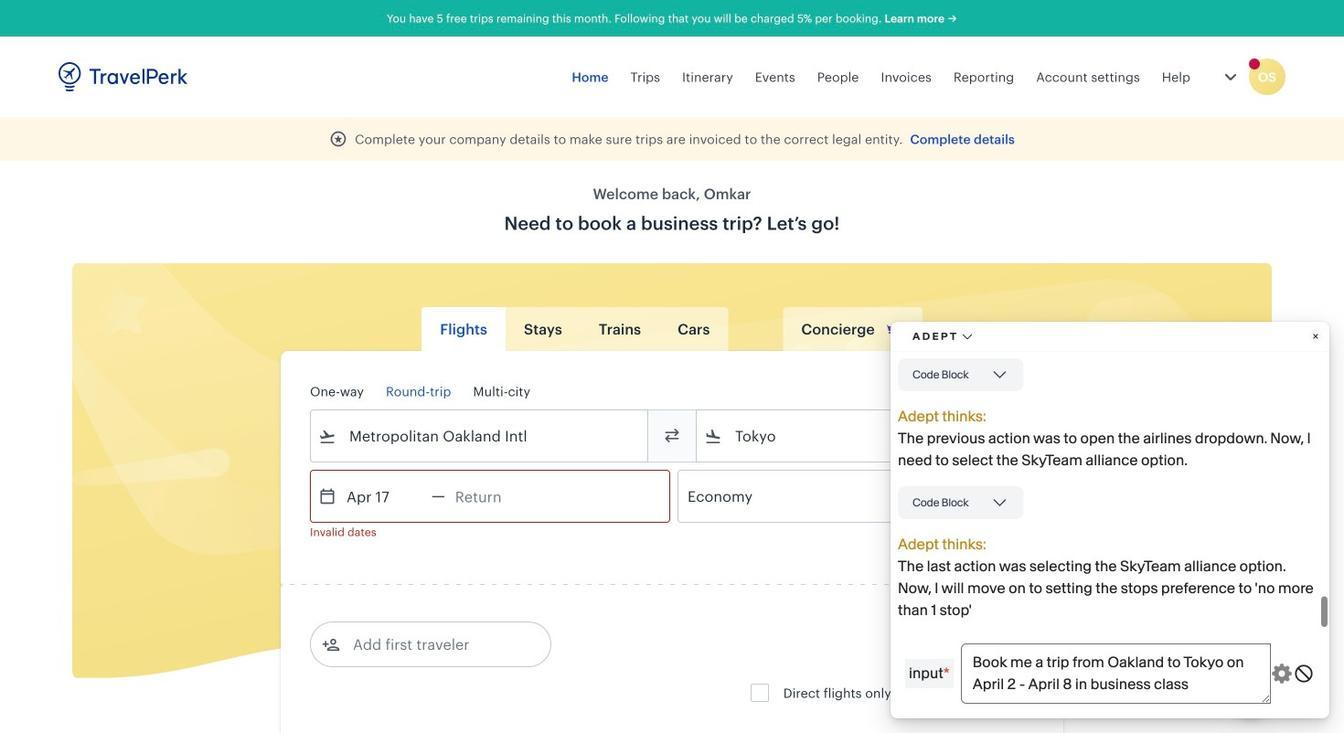 Task type: locate. For each thing, give the bounding box(es) containing it.
From search field
[[337, 422, 624, 451]]

Return text field
[[445, 471, 540, 522]]

Add first traveler search field
[[340, 630, 530, 659]]



Task type: describe. For each thing, give the bounding box(es) containing it.
Depart text field
[[337, 471, 432, 522]]

To search field
[[723, 422, 1010, 451]]



